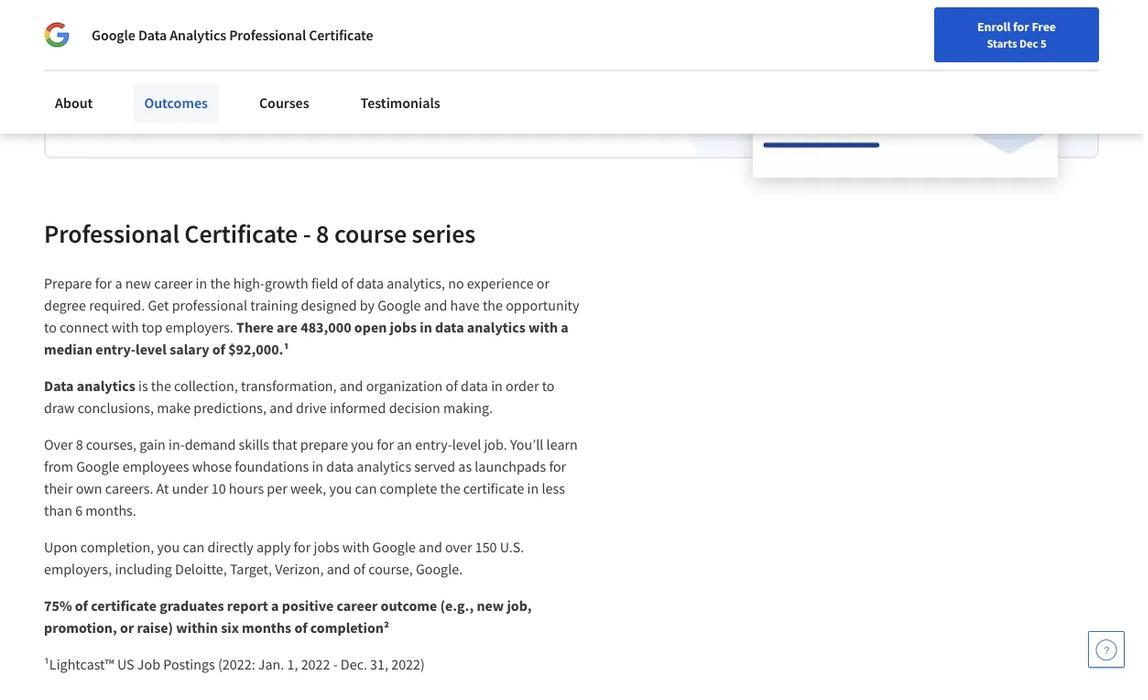Task type: describe. For each thing, give the bounding box(es) containing it.
draw
[[44, 399, 75, 418]]

outcomes
[[144, 93, 208, 112]]

of inside there are 483,000 open jobs in data analytics with a median entry-level salary of $92,000.¹
[[212, 341, 225, 359]]

the inside the over 8 courses, gain in-demand skills that prepare you for an entry-level job. you'll learn from google employees whose foundations in data analytics served as launchpads for their own careers. at under 10 hours per week, you can complete the certificate in less than 6 months.
[[441, 480, 461, 498]]

of down positive
[[295, 619, 308, 638]]

over 8 courses, gain in-demand skills that prepare you for an entry-level job. you'll learn from google employees whose foundations in data analytics served as launchpads for their own careers. at under 10 hours per week, you can complete the certificate in less than 6 months.
[[44, 436, 581, 520]]

new inside 75% of certificate graduates report a positive career outcome (e.g., new job, promotion, or raise) within six months of completion²
[[477, 597, 504, 616]]

completion,
[[81, 539, 154, 557]]

over
[[44, 436, 73, 454]]

transformation,
[[241, 377, 337, 396]]

career inside 75% of certificate graduates report a positive career outcome (e.g., new job, promotion, or raise) within six months of completion²
[[337, 597, 378, 616]]

and up "google."
[[419, 539, 443, 557]]

an
[[397, 436, 412, 454]]

report
[[227, 597, 268, 616]]

conclusions,
[[78, 399, 154, 418]]

1 vertical spatial professional
[[44, 218, 180, 250]]

the inside is the collection, transformation, and organization of data in order to draw conclusions, make predictions, and drive informed decision making.
[[151, 377, 171, 396]]

under
[[172, 480, 209, 498]]

can inside upon completion, you can directly apply for jobs with google and over 150 u.s. employers, including deloitte, target, verizon, and of course, google.
[[183, 539, 205, 557]]

including
[[115, 561, 172, 579]]

1 vertical spatial you
[[330, 480, 352, 498]]

0 vertical spatial certificate
[[309, 26, 374, 44]]

0 vertical spatial you
[[351, 436, 374, 454]]

enroll for free starts dec 5
[[978, 18, 1057, 50]]

0 vertical spatial data
[[138, 26, 167, 44]]

0 horizontal spatial certificate
[[185, 218, 298, 250]]

designed
[[301, 297, 357, 315]]

0 vertical spatial -
[[303, 218, 311, 250]]

for inside upon completion, you can directly apply for jobs with google and over 150 u.s. employers, including deloitte, target, verizon, and of course, google.
[[294, 539, 311, 557]]

of inside prepare for a new career in the high-growth field of data analytics, no experience or degree required. get professional training designed by google and have the opportunity to connect with top employers.
[[342, 275, 354, 293]]

can inside the over 8 courses, gain in-demand skills that prepare you for an entry-level job. you'll learn from google employees whose foundations in data analytics served as launchpads for their own careers. at under 10 hours per week, you can complete the certificate in less than 6 months.
[[355, 480, 377, 498]]

10
[[212, 480, 226, 498]]

with inside prepare for a new career in the high-growth field of data analytics, no experience or degree required. get professional training designed by google and have the opportunity to connect with top employers.
[[112, 319, 139, 337]]

per
[[267, 480, 288, 498]]

skills
[[239, 436, 270, 454]]

job,
[[507, 597, 532, 616]]

social
[[144, 104, 179, 123]]

enroll
[[978, 18, 1011, 35]]

professional
[[172, 297, 247, 315]]

open
[[355, 319, 387, 337]]

resume,
[[342, 82, 391, 101]]

make
[[157, 399, 191, 418]]

directly
[[208, 539, 254, 557]]

¹lightcast™ us job postings (2022: jan. 1, 2022 - dec. 31, 2022)
[[44, 656, 425, 674]]

in inside is the collection, transformation, and organization of data in order to draw conclusions, make predictions, and drive informed decision making.
[[491, 377, 503, 396]]

verizon,
[[275, 561, 324, 579]]

required.
[[89, 297, 145, 315]]

analytics inside there are 483,000 open jobs in data analytics with a median entry-level salary of $92,000.¹
[[467, 319, 526, 337]]

review
[[378, 104, 418, 123]]

a inside 75% of certificate graduates report a positive career outcome (e.g., new job, promotion, or raise) within six months of completion²
[[271, 597, 279, 616]]

linkedin
[[239, 82, 292, 101]]

employees
[[123, 458, 189, 476]]

job.
[[484, 436, 508, 454]]

jan.
[[258, 656, 284, 674]]

gain
[[140, 436, 166, 454]]

prepare
[[44, 275, 92, 293]]

dec
[[1020, 36, 1039, 50]]

jobs inside there are 483,000 open jobs in data analytics with a median entry-level salary of $92,000.¹
[[390, 319, 417, 337]]

at
[[156, 480, 169, 498]]

about link
[[44, 82, 104, 123]]

decision
[[389, 399, 441, 418]]

there are 483,000 open jobs in data analytics with a median entry-level salary of $92,000.¹
[[44, 319, 572, 359]]

own
[[76, 480, 102, 498]]

and up informed
[[340, 377, 363, 396]]

order
[[506, 377, 539, 396]]

or inside add this credential to your linkedin profile, resume, or cv share it on social media and in your performance review
[[394, 82, 407, 101]]

field
[[312, 275, 339, 293]]

150
[[475, 539, 497, 557]]

performance
[[296, 104, 375, 123]]

data analytics
[[44, 377, 135, 396]]

hours
[[229, 480, 264, 498]]

upon completion, you can directly apply for jobs with google and over 150 u.s. employers, including deloitte, target, verizon, and of course, google.
[[44, 539, 528, 579]]

1 horizontal spatial 8
[[316, 218, 329, 250]]

learn
[[547, 436, 578, 454]]

informed
[[330, 399, 386, 418]]

with for level
[[529, 319, 558, 337]]

of inside upon completion, you can directly apply for jobs with google and over 150 u.s. employers, including deloitte, target, verizon, and of course, google.
[[354, 561, 366, 579]]

prepare
[[300, 436, 348, 454]]

that
[[272, 436, 298, 454]]

in inside prepare for a new career in the high-growth field of data analytics, no experience or degree required. get professional training designed by google and have the opportunity to connect with top employers.
[[196, 275, 207, 293]]

outcomes link
[[133, 82, 219, 123]]

earn a career certificate
[[75, 33, 333, 65]]

1,
[[287, 656, 298, 674]]

less
[[542, 480, 565, 498]]

and inside prepare for a new career in the high-growth field of data analytics, no experience or degree required. get professional training designed by google and have the opportunity to connect with top employers.
[[424, 297, 448, 315]]

new inside prepare for a new career in the high-growth field of data analytics, no experience or degree required. get professional training designed by google and have the opportunity to connect with top employers.
[[125, 275, 151, 293]]

courses link
[[248, 82, 320, 123]]

¹lightcast™
[[44, 656, 114, 674]]

google up this on the top of the page
[[92, 26, 135, 44]]

2022
[[301, 656, 330, 674]]

on
[[125, 104, 141, 123]]

served
[[415, 458, 456, 476]]

launchpads
[[475, 458, 547, 476]]

help center image
[[1096, 639, 1118, 661]]

training
[[250, 297, 298, 315]]

(2022:
[[218, 656, 255, 674]]

in left "less"
[[528, 480, 539, 498]]

for inside enroll for free starts dec 5
[[1014, 18, 1030, 35]]

outcome
[[381, 597, 438, 616]]

0 vertical spatial career
[[149, 33, 218, 65]]

1 vertical spatial analytics
[[77, 377, 135, 396]]

data inside there are 483,000 open jobs in data analytics with a median entry-level salary of $92,000.¹
[[435, 319, 464, 337]]

us
[[117, 656, 134, 674]]

no
[[448, 275, 464, 293]]

data inside is the collection, transformation, and organization of data in order to draw conclusions, make predictions, and drive informed decision making.
[[461, 377, 489, 396]]

series
[[412, 218, 476, 250]]

this
[[102, 82, 125, 101]]

testimonials
[[361, 93, 441, 112]]



Task type: vqa. For each thing, say whether or not it's contained in the screenshot.
or in THE PREPARE FOR A NEW CAREER IN THE HIGH-GROWTH FIELD OF DATA ANALYTICS, NO EXPERIENCE OR DEGREE REQUIRED. GET PROFESSIONAL TRAINING DESIGNED BY GOOGLE AND HAVE THE OPPORTUNITY TO CONNECT WITH TOP EMPLOYERS.
yes



Task type: locate. For each thing, give the bounding box(es) containing it.
the down experience
[[483, 297, 503, 315]]

1 vertical spatial 8
[[76, 436, 83, 454]]

1 vertical spatial your
[[265, 104, 293, 123]]

2 horizontal spatial with
[[529, 319, 558, 337]]

1 horizontal spatial entry-
[[415, 436, 453, 454]]

1 vertical spatial jobs
[[314, 539, 340, 557]]

google inside prepare for a new career in the high-growth field of data analytics, no experience or degree required. get professional training designed by google and have the opportunity to connect with top employers.
[[378, 297, 421, 315]]

you'll
[[510, 436, 544, 454]]

is the collection, transformation, and organization of data in order to draw conclusions, make predictions, and drive informed decision making.
[[44, 377, 558, 418]]

data up 'making.'
[[461, 377, 489, 396]]

the right is
[[151, 377, 171, 396]]

of left course,
[[354, 561, 366, 579]]

professional certificate - 8 course series
[[44, 218, 476, 250]]

google up course,
[[373, 539, 416, 557]]

a inside there are 483,000 open jobs in data analytics with a median entry-level salary of $92,000.¹
[[561, 319, 569, 337]]

courses
[[259, 93, 309, 112]]

8 right over
[[76, 436, 83, 454]]

0 horizontal spatial -
[[303, 218, 311, 250]]

employers,
[[44, 561, 112, 579]]

is
[[138, 377, 148, 396]]

to down degree
[[44, 319, 57, 337]]

0 horizontal spatial with
[[112, 319, 139, 337]]

0 horizontal spatial jobs
[[314, 539, 340, 557]]

in inside there are 483,000 open jobs in data analytics with a median entry-level salary of $92,000.¹
[[420, 319, 433, 337]]

certificate inside 75% of certificate graduates report a positive career outcome (e.g., new job, promotion, or raise) within six months of completion²
[[91, 597, 157, 616]]

with inside upon completion, you can directly apply for jobs with google and over 150 u.s. employers, including deloitte, target, verizon, and of course, google.
[[343, 539, 370, 557]]

analytics,
[[387, 275, 445, 293]]

1 horizontal spatial analytics
[[357, 458, 412, 476]]

data down prepare
[[327, 458, 354, 476]]

your
[[209, 82, 236, 101], [265, 104, 293, 123]]

new
[[125, 275, 151, 293], [477, 597, 504, 616]]

professional up prepare
[[44, 218, 180, 250]]

2 horizontal spatial certificate
[[464, 480, 525, 498]]

1 horizontal spatial can
[[355, 480, 377, 498]]

career inside prepare for a new career in the high-growth field of data analytics, no experience or degree required. get professional training designed by google and have the opportunity to connect with top employers.
[[154, 275, 193, 293]]

certificate up 'high-'
[[185, 218, 298, 250]]

8
[[316, 218, 329, 250], [76, 436, 83, 454]]

coursera career certificate image
[[753, 0, 1059, 178]]

1 horizontal spatial or
[[394, 82, 407, 101]]

graduates
[[160, 597, 224, 616]]

0 horizontal spatial new
[[125, 275, 151, 293]]

0 horizontal spatial entry-
[[96, 341, 136, 359]]

for up verizon,
[[294, 539, 311, 557]]

your up 'media'
[[209, 82, 236, 101]]

in down analytics,
[[420, 319, 433, 337]]

certificate up profile,
[[309, 26, 374, 44]]

top
[[142, 319, 163, 337]]

foundations
[[235, 458, 309, 476]]

data up draw
[[44, 377, 74, 396]]

week,
[[290, 480, 327, 498]]

0 vertical spatial professional
[[229, 26, 306, 44]]

months.
[[85, 502, 136, 520]]

analytics inside the over 8 courses, gain in-demand skills that prepare you for an entry-level job. you'll learn from google employees whose foundations in data analytics served as launchpads for their own careers. at under 10 hours per week, you can complete the certificate in less than 6 months.
[[357, 458, 412, 476]]

to up 'media'
[[193, 82, 206, 101]]

1 vertical spatial career
[[154, 275, 193, 293]]

collection,
[[174, 377, 238, 396]]

google inside the over 8 courses, gain in-demand skills that prepare you for an entry-level job. you'll learn from google employees whose foundations in data analytics served as launchpads for their own careers. at under 10 hours per week, you can complete the certificate in less than 6 months.
[[76, 458, 120, 476]]

for left the an
[[377, 436, 394, 454]]

cv
[[410, 82, 426, 101]]

google image
[[44, 22, 70, 48]]

2 horizontal spatial or
[[537, 275, 550, 293]]

to inside prepare for a new career in the high-growth field of data analytics, no experience or degree required. get professional training designed by google and have the opportunity to connect with top employers.
[[44, 319, 57, 337]]

are
[[277, 319, 298, 337]]

and left have
[[424, 297, 448, 315]]

data up by
[[357, 275, 384, 293]]

level inside the over 8 courses, gain in-demand skills that prepare you for an entry-level job. you'll learn from google employees whose foundations in data analytics served as launchpads for their own careers. at under 10 hours per week, you can complete the certificate in less than 6 months.
[[453, 436, 481, 454]]

and down 'transformation,'
[[270, 399, 293, 418]]

certificate inside the over 8 courses, gain in-demand skills that prepare you for an entry-level job. you'll learn from google employees whose foundations in data analytics served as launchpads for their own careers. at under 10 hours per week, you can complete the certificate in less than 6 months.
[[464, 480, 525, 498]]

add this credential to your linkedin profile, resume, or cv share it on social media and in your performance review
[[75, 82, 426, 123]]

whose
[[192, 458, 232, 476]]

to inside add this credential to your linkedin profile, resume, or cv share it on social media and in your performance review
[[193, 82, 206, 101]]

a right earn on the left top
[[131, 33, 144, 65]]

1 horizontal spatial to
[[193, 82, 206, 101]]

in up professional
[[196, 275, 207, 293]]

0 vertical spatial jobs
[[390, 319, 417, 337]]

or left raise) on the bottom left of page
[[120, 619, 134, 638]]

8 left course
[[316, 218, 329, 250]]

you right week,
[[330, 480, 352, 498]]

1 horizontal spatial jobs
[[390, 319, 417, 337]]

2 vertical spatial career
[[337, 597, 378, 616]]

1 horizontal spatial -
[[333, 656, 338, 674]]

google inside upon completion, you can directly apply for jobs with google and over 150 u.s. employers, including deloitte, target, verizon, and of course, google.
[[373, 539, 416, 557]]

profile,
[[295, 82, 339, 101]]

0 horizontal spatial 8
[[76, 436, 83, 454]]

entry-
[[96, 341, 136, 359], [415, 436, 453, 454]]

show notifications image
[[964, 23, 986, 45]]

1 horizontal spatial new
[[477, 597, 504, 616]]

analytics up conclusions,
[[77, 377, 135, 396]]

postings
[[163, 656, 215, 674]]

about
[[55, 93, 93, 112]]

new up the "get" at top
[[125, 275, 151, 293]]

you inside upon completion, you can directly apply for jobs with google and over 150 u.s. employers, including deloitte, target, verizon, and of course, google.
[[157, 539, 180, 557]]

None search field
[[247, 11, 430, 48]]

there
[[237, 319, 274, 337]]

career up the "get" at top
[[154, 275, 193, 293]]

coursera image
[[15, 15, 131, 44]]

1 vertical spatial -
[[333, 656, 338, 674]]

2 vertical spatial analytics
[[357, 458, 412, 476]]

or left cv
[[394, 82, 407, 101]]

professional
[[229, 26, 306, 44], [44, 218, 180, 250]]

entry- inside there are 483,000 open jobs in data analytics with a median entry-level salary of $92,000.¹
[[96, 341, 136, 359]]

entry- inside the over 8 courses, gain in-demand skills that prepare you for an entry-level job. you'll learn from google employees whose foundations in data analytics served as launchpads for their own careers. at under 10 hours per week, you can complete the certificate in less than 6 months.
[[415, 436, 453, 454]]

jobs inside upon completion, you can directly apply for jobs with google and over 150 u.s. employers, including deloitte, target, verizon, and of course, google.
[[314, 539, 340, 557]]

2 vertical spatial to
[[542, 377, 555, 396]]

get
[[148, 297, 169, 315]]

-
[[303, 218, 311, 250], [333, 656, 338, 674]]

and inside add this credential to your linkedin profile, resume, or cv share it on social media and in your performance review
[[224, 104, 247, 123]]

certificate
[[223, 33, 333, 65], [464, 480, 525, 498], [91, 597, 157, 616]]

jobs right 'open'
[[390, 319, 417, 337]]

0 horizontal spatial level
[[136, 341, 167, 359]]

0 vertical spatial new
[[125, 275, 151, 293]]

six
[[221, 619, 239, 638]]

1 vertical spatial can
[[183, 539, 205, 557]]

1 vertical spatial entry-
[[415, 436, 453, 454]]

certificate up raise) on the bottom left of page
[[91, 597, 157, 616]]

jobs up verizon,
[[314, 539, 340, 557]]

to inside is the collection, transformation, and organization of data in order to draw conclusions, make predictions, and drive informed decision making.
[[542, 377, 555, 396]]

2 horizontal spatial analytics
[[467, 319, 526, 337]]

0 horizontal spatial certificate
[[91, 597, 157, 616]]

making.
[[444, 399, 493, 418]]

and right 'media'
[[224, 104, 247, 123]]

0 vertical spatial your
[[209, 82, 236, 101]]

opportunity
[[506, 297, 580, 315]]

connect
[[60, 319, 109, 337]]

1 vertical spatial certificate
[[185, 218, 298, 250]]

for inside prepare for a new career in the high-growth field of data analytics, no experience or degree required. get professional training designed by google and have the opportunity to connect with top employers.
[[95, 275, 112, 293]]

0 vertical spatial level
[[136, 341, 167, 359]]

0 vertical spatial 8
[[316, 218, 329, 250]]

or inside 75% of certificate graduates report a positive career outcome (e.g., new job, promotion, or raise) within six months of completion²
[[120, 619, 134, 638]]

of up promotion,
[[75, 597, 88, 616]]

analytics down have
[[467, 319, 526, 337]]

as
[[459, 458, 472, 476]]

in inside add this credential to your linkedin profile, resume, or cv share it on social media and in your performance review
[[250, 104, 262, 123]]

1 vertical spatial new
[[477, 597, 504, 616]]

u.s.
[[500, 539, 525, 557]]

or
[[394, 82, 407, 101], [537, 275, 550, 293], [120, 619, 134, 638]]

0 horizontal spatial or
[[120, 619, 134, 638]]

professional up linkedin in the top of the page
[[229, 26, 306, 44]]

google down analytics,
[[378, 297, 421, 315]]

demand
[[185, 436, 236, 454]]

in left "order"
[[491, 377, 503, 396]]

to right "order"
[[542, 377, 555, 396]]

dec.
[[341, 656, 367, 674]]

$92,000.¹
[[228, 341, 289, 359]]

for up "less"
[[549, 458, 567, 476]]

1 vertical spatial or
[[537, 275, 550, 293]]

1 horizontal spatial your
[[265, 104, 293, 123]]

median
[[44, 341, 93, 359]]

of down employers.
[[212, 341, 225, 359]]

raise)
[[137, 619, 173, 638]]

2022)
[[392, 656, 425, 674]]

with down required.
[[112, 319, 139, 337]]

in
[[250, 104, 262, 123], [196, 275, 207, 293], [420, 319, 433, 337], [491, 377, 503, 396], [312, 458, 324, 476], [528, 480, 539, 498]]

with for 150
[[343, 539, 370, 557]]

with inside there are 483,000 open jobs in data analytics with a median entry-level salary of $92,000.¹
[[529, 319, 558, 337]]

1 horizontal spatial level
[[453, 436, 481, 454]]

(e.g.,
[[440, 597, 474, 616]]

data left analytics
[[138, 26, 167, 44]]

deloitte,
[[175, 561, 227, 579]]

0 vertical spatial to
[[193, 82, 206, 101]]

can left "complete"
[[355, 480, 377, 498]]

entry- up served
[[415, 436, 453, 454]]

6
[[75, 502, 83, 520]]

or inside prepare for a new career in the high-growth field of data analytics, no experience or degree required. get professional training designed by google and have the opportunity to connect with top employers.
[[537, 275, 550, 293]]

data down have
[[435, 319, 464, 337]]

analytics
[[467, 319, 526, 337], [77, 377, 135, 396], [357, 458, 412, 476]]

courses,
[[86, 436, 137, 454]]

with down opportunity
[[529, 319, 558, 337]]

0 vertical spatial analytics
[[467, 319, 526, 337]]

0 horizontal spatial to
[[44, 319, 57, 337]]

experience
[[467, 275, 534, 293]]

your down linkedin in the top of the page
[[265, 104, 293, 123]]

8 inside the over 8 courses, gain in-demand skills that prepare you for an entry-level job. you'll learn from google employees whose foundations in data analytics served as launchpads for their own careers. at under 10 hours per week, you can complete the certificate in less than 6 months.
[[76, 436, 83, 454]]

1 vertical spatial to
[[44, 319, 57, 337]]

course
[[334, 218, 407, 250]]

0 horizontal spatial professional
[[44, 218, 180, 250]]

0 vertical spatial certificate
[[223, 33, 333, 65]]

upon
[[44, 539, 78, 557]]

75% of certificate graduates report a positive career outcome (e.g., new job, promotion, or raise) within six months of completion²
[[44, 597, 535, 638]]

1 vertical spatial level
[[453, 436, 481, 454]]

0 horizontal spatial data
[[44, 377, 74, 396]]

data inside the over 8 courses, gain in-demand skills that prepare you for an entry-level job. you'll learn from google employees whose foundations in data analytics served as launchpads for their own careers. at under 10 hours per week, you can complete the certificate in less than 6 months.
[[327, 458, 354, 476]]

google.
[[416, 561, 463, 579]]

a down opportunity
[[561, 319, 569, 337]]

prepare for a new career in the high-growth field of data analytics, no experience or degree required. get professional training designed by google and have the opportunity to connect with top employers.
[[44, 275, 583, 337]]

1 horizontal spatial certificate
[[223, 33, 333, 65]]

with up course,
[[343, 539, 370, 557]]

of inside is the collection, transformation, and organization of data in order to draw conclusions, make predictions, and drive informed decision making.
[[446, 377, 458, 396]]

data inside prepare for a new career in the high-growth field of data analytics, no experience or degree required. get professional training designed by google and have the opportunity to connect with top employers.
[[357, 275, 384, 293]]

1 horizontal spatial professional
[[229, 26, 306, 44]]

months
[[242, 619, 292, 638]]

1 horizontal spatial data
[[138, 26, 167, 44]]

and right verizon,
[[327, 561, 351, 579]]

483,000
[[301, 319, 352, 337]]

entry- down 'connect'
[[96, 341, 136, 359]]

career up completion²
[[337, 597, 378, 616]]

a inside prepare for a new career in the high-growth field of data analytics, no experience or degree required. get professional training designed by google and have the opportunity to connect with top employers.
[[115, 275, 122, 293]]

certificate down launchpads
[[464, 480, 525, 498]]

with
[[112, 319, 139, 337], [529, 319, 558, 337], [343, 539, 370, 557]]

1 horizontal spatial certificate
[[309, 26, 374, 44]]

5
[[1041, 36, 1047, 50]]

promotion,
[[44, 619, 117, 638]]

2 vertical spatial or
[[120, 619, 134, 638]]

of up 'making.'
[[446, 377, 458, 396]]

0 horizontal spatial can
[[183, 539, 205, 557]]

0 vertical spatial can
[[355, 480, 377, 498]]

salary
[[170, 341, 209, 359]]

course,
[[369, 561, 413, 579]]

predictions,
[[194, 399, 267, 418]]

growth
[[265, 275, 309, 293]]

can up deloitte,
[[183, 539, 205, 557]]

menu item
[[826, 18, 944, 78]]

you
[[351, 436, 374, 454], [330, 480, 352, 498], [157, 539, 180, 557]]

career up "credential"
[[149, 33, 218, 65]]

- left the dec.
[[333, 656, 338, 674]]

2 horizontal spatial to
[[542, 377, 555, 396]]

1 vertical spatial data
[[44, 377, 74, 396]]

2 vertical spatial you
[[157, 539, 180, 557]]

level down "top"
[[136, 341, 167, 359]]

1 horizontal spatial with
[[343, 539, 370, 557]]

in down prepare
[[312, 458, 324, 476]]

data
[[138, 26, 167, 44], [44, 377, 74, 396]]

organization
[[366, 377, 443, 396]]

0 vertical spatial or
[[394, 82, 407, 101]]

google up own
[[76, 458, 120, 476]]

or up opportunity
[[537, 275, 550, 293]]

complete
[[380, 480, 438, 498]]

over
[[445, 539, 473, 557]]

0 horizontal spatial analytics
[[77, 377, 135, 396]]

level inside there are 483,000 open jobs in data analytics with a median entry-level salary of $92,000.¹
[[136, 341, 167, 359]]

the up professional
[[210, 275, 230, 293]]

2 vertical spatial certificate
[[91, 597, 157, 616]]

a up months at the left
[[271, 597, 279, 616]]

their
[[44, 480, 73, 498]]

1 vertical spatial certificate
[[464, 480, 525, 498]]

drive
[[296, 399, 327, 418]]

new left job,
[[477, 597, 504, 616]]

0 vertical spatial entry-
[[96, 341, 136, 359]]

the down as
[[441, 480, 461, 498]]

can
[[355, 480, 377, 498], [183, 539, 205, 557]]

level up as
[[453, 436, 481, 454]]

certificate up linkedin in the top of the page
[[223, 33, 333, 65]]

for up required.
[[95, 275, 112, 293]]

in down linkedin in the top of the page
[[250, 104, 262, 123]]

of right field
[[342, 275, 354, 293]]

share
[[75, 104, 111, 123]]

by
[[360, 297, 375, 315]]

for up dec at the right top
[[1014, 18, 1030, 35]]

you down informed
[[351, 436, 374, 454]]

31,
[[370, 656, 389, 674]]

you up including
[[157, 539, 180, 557]]

analytics down the an
[[357, 458, 412, 476]]

- up 'growth'
[[303, 218, 311, 250]]

a up required.
[[115, 275, 122, 293]]

0 horizontal spatial your
[[209, 82, 236, 101]]



